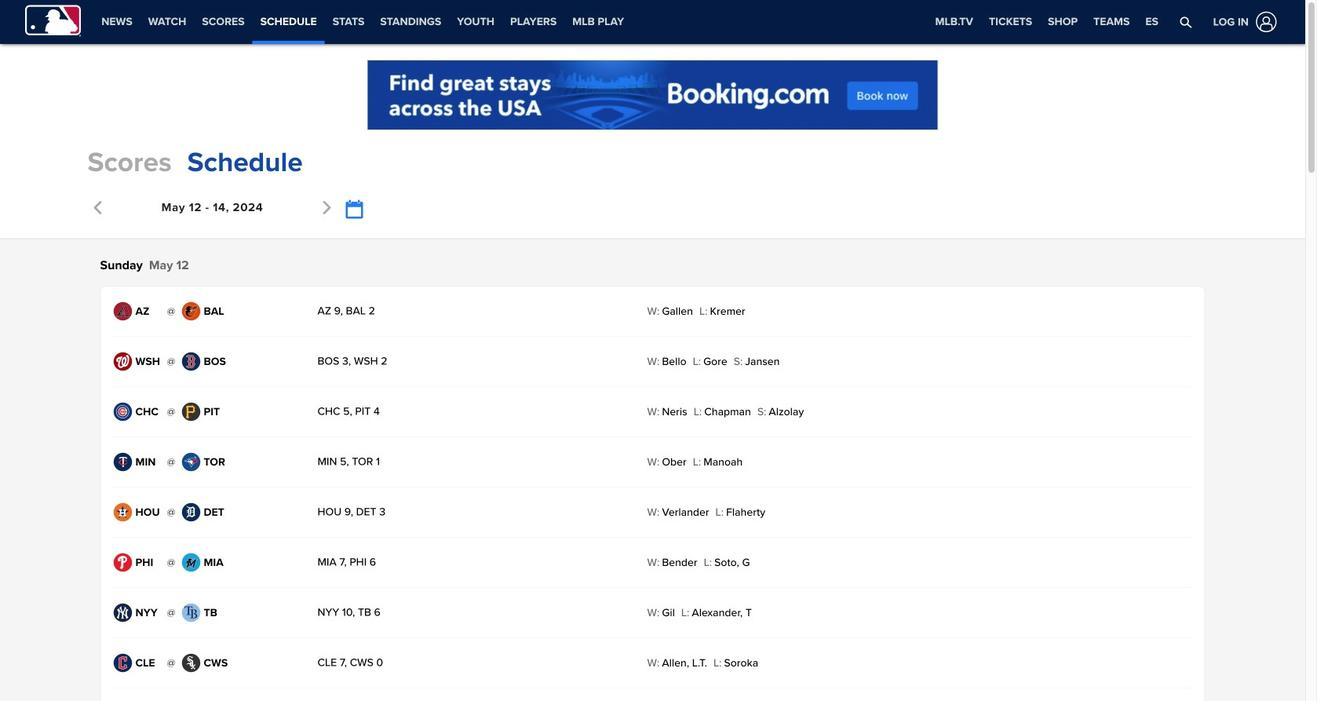 Task type: describe. For each thing, give the bounding box(es) containing it.
top navigation menu bar
[[0, 0, 1306, 44]]

mia image
[[182, 553, 201, 572]]

wsh image
[[113, 352, 132, 371]]

0 vertical spatial advertisement element
[[367, 60, 939, 130]]

tor image
[[182, 453, 201, 472]]

chc image
[[113, 403, 132, 421]]

min image
[[113, 453, 132, 472]]

nyy image
[[113, 604, 132, 622]]

det image
[[182, 503, 201, 522]]

1 vertical spatial advertisement element
[[983, 143, 1219, 182]]

1 secondary navigation element from the left
[[94, 0, 632, 44]]



Task type: locate. For each thing, give the bounding box(es) containing it.
tb image
[[182, 604, 201, 622]]

major league baseball image
[[25, 5, 81, 37]]

phi image
[[113, 553, 132, 572]]

advertisement element
[[367, 60, 939, 130], [983, 143, 1219, 182]]

None text field
[[345, 200, 362, 220]]

az image
[[113, 302, 132, 321]]

tertiary navigation element
[[928, 0, 1167, 44]]

2 secondary navigation element from the left
[[632, 0, 764, 44]]

bal image
[[182, 302, 201, 321]]

pit image
[[182, 403, 201, 421]]

bos image
[[182, 352, 201, 371]]

1 horizontal spatial advertisement element
[[983, 143, 1219, 182]]

cws image
[[182, 654, 201, 673]]

hou image
[[113, 503, 132, 522]]

secondary navigation element
[[94, 0, 632, 44], [632, 0, 764, 44]]

0 horizontal spatial advertisement element
[[367, 60, 939, 130]]

cle image
[[113, 654, 132, 673]]



Task type: vqa. For each thing, say whether or not it's contained in the screenshot.
.438
no



